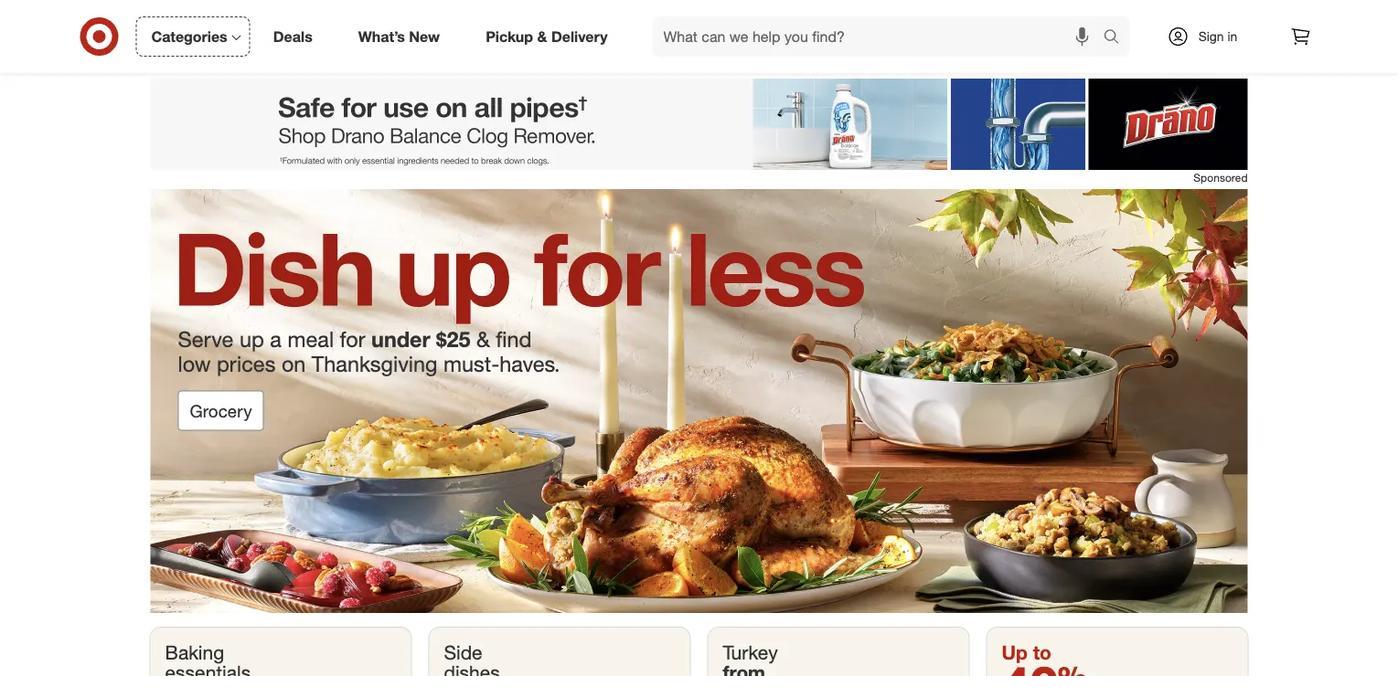 Task type: locate. For each thing, give the bounding box(es) containing it.
baking
[[165, 641, 224, 664]]

& find low prices on thanksgiving must-haves.
[[178, 326, 560, 377]]

to
[[1033, 641, 1052, 664]]

must-
[[444, 351, 500, 377]]

grocery button
[[178, 391, 264, 431]]

serve
[[178, 326, 234, 352]]

1 vertical spatial &
[[477, 326, 490, 352]]

0 vertical spatial &
[[537, 28, 547, 45]]

&
[[537, 28, 547, 45], [477, 326, 490, 352]]

prices
[[217, 351, 276, 377]]

haves.
[[500, 351, 560, 377]]

advertisement region
[[150, 78, 1248, 170]]

turkey link
[[708, 628, 969, 677]]

up
[[240, 326, 264, 352]]

deals
[[273, 28, 313, 45]]

up
[[1002, 641, 1028, 664]]

baking link
[[150, 628, 411, 677]]

0 horizontal spatial &
[[477, 326, 490, 352]]

a
[[270, 326, 282, 352]]

& right $25
[[477, 326, 490, 352]]

sponsored
[[1194, 171, 1248, 185]]

deals link
[[258, 16, 335, 57]]

on
[[282, 351, 306, 377]]

1 horizontal spatial &
[[537, 28, 547, 45]]

& right pickup
[[537, 28, 547, 45]]

thanksgiving
[[312, 351, 438, 377]]

pickup
[[486, 28, 533, 45]]

categories link
[[136, 16, 250, 57]]



Task type: vqa. For each thing, say whether or not it's contained in the screenshot.
laundry
no



Task type: describe. For each thing, give the bounding box(es) containing it.
$25
[[436, 326, 471, 352]]

sign
[[1199, 28, 1224, 44]]

dish up for less image
[[150, 189, 1248, 614]]

pickup & delivery link
[[470, 16, 631, 57]]

meal
[[288, 326, 334, 352]]

pickup & delivery
[[486, 28, 608, 45]]

new
[[409, 28, 440, 45]]

up to
[[1002, 641, 1052, 664]]

sign in
[[1199, 28, 1238, 44]]

turkey
[[723, 641, 778, 664]]

find
[[496, 326, 532, 352]]

& inside the & find low prices on thanksgiving must-haves.
[[477, 326, 490, 352]]

side
[[444, 641, 483, 664]]

grocery
[[190, 400, 252, 421]]

search button
[[1095, 16, 1139, 60]]

what's new link
[[343, 16, 463, 57]]

sign in link
[[1152, 16, 1266, 57]]

in
[[1228, 28, 1238, 44]]

under
[[371, 326, 430, 352]]

categories
[[151, 28, 227, 45]]

search
[[1095, 29, 1139, 47]]

serve up a meal for under $25
[[178, 326, 471, 352]]

side link
[[429, 628, 690, 677]]

up to link
[[987, 628, 1248, 677]]

delivery
[[551, 28, 608, 45]]

what's new
[[358, 28, 440, 45]]

what's
[[358, 28, 405, 45]]

for
[[340, 326, 365, 352]]

What can we help you find? suggestions appear below search field
[[653, 16, 1108, 57]]

low
[[178, 351, 211, 377]]



